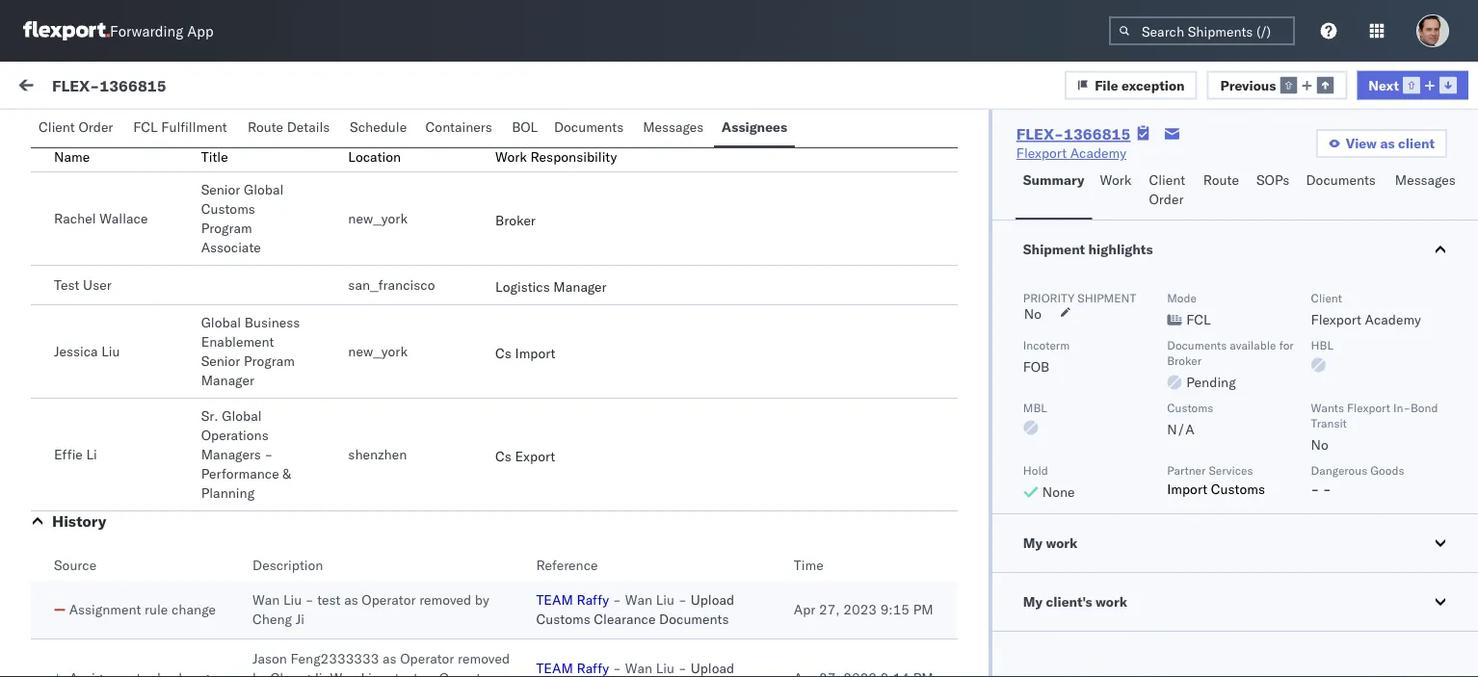 Task type: vqa. For each thing, say whether or not it's contained in the screenshot.


Task type: locate. For each thing, give the bounding box(es) containing it.
savant up unknown
[[138, 209, 179, 226]]

my work inside button
[[1023, 535, 1078, 552]]

2023, for 2:44
[[555, 600, 593, 617]]

shipment's
[[354, 512, 421, 529]]

2 26, from the top
[[531, 600, 552, 617]]

2 raffy from the top
[[577, 660, 609, 677]]

2 vertical spatial omkar
[[93, 565, 134, 582]]

pm for 2:45
[[629, 349, 649, 366]]

global up operations
[[222, 408, 262, 425]]

1 vertical spatial removed
[[458, 651, 510, 667]]

that up occurs
[[186, 473, 210, 490]]

pm right 2:45
[[629, 349, 649, 366]]

26, for oct 26, 2023, 2:45 pm pdt
[[531, 349, 552, 366]]

2 oct from the top
[[505, 600, 527, 617]]

available
[[1230, 338, 1277, 352]]

2 cs from the top
[[495, 448, 512, 465]]

1 vertical spatial time
[[794, 557, 824, 574]]

my up external
[[19, 74, 50, 101]]

with inside this is a great deal and with this contract established, we will create partnership.
[[203, 386, 229, 403]]

apr 27, 2023 9:15 pm
[[794, 601, 934, 618]]

rule
[[145, 601, 168, 618]]

this inside that your shipment, delayed. this often occurs when unloading cargo takes longer than expected. please note that this may impact your shipment's final delivery date. we appreciate your understanding and will update you with the
[[113, 492, 139, 509]]

0 horizontal spatial delay
[[134, 618, 171, 635]]

client up "name"
[[39, 119, 75, 135]]

458574 up my work button
[[1193, 475, 1243, 492]]

pdt right '2:44'
[[653, 600, 678, 617]]

0 horizontal spatial (0)
[[85, 122, 110, 139]]

0 vertical spatial client
[[39, 119, 75, 135]]

1 vertical spatial will
[[383, 531, 404, 548]]

will right we
[[412, 386, 433, 403]]

client order for bottom client order button
[[1149, 172, 1186, 208]]

partnership.
[[125, 406, 200, 423]]

omkar right effie on the left bottom of page
[[93, 440, 134, 457]]

0 vertical spatial work
[[187, 79, 219, 96]]

team raffy - wan liu - up clearance
[[536, 592, 687, 609]]

1366815
[[99, 75, 166, 95], [1064, 124, 1131, 144]]

test user
[[54, 277, 111, 293]]

0 vertical spatial cs
[[495, 345, 512, 362]]

0 horizontal spatial time
[[506, 167, 532, 182]]

documents up the pending
[[1167, 338, 1227, 352]]

0 horizontal spatial client
[[39, 119, 75, 135]]

cheng inside jason feng2333333 as operator removed by cheng ji. wan liu - test as operato
[[270, 670, 310, 678]]

order up "name"
[[78, 119, 113, 135]]

(0)
[[85, 122, 110, 139], [180, 122, 205, 139]]

2 flex- 458574 from the top
[[1152, 475, 1243, 492]]

1 senior from the top
[[201, 181, 240, 198]]

savant for (air
[[138, 565, 179, 582]]

0 vertical spatial client order
[[39, 119, 113, 135]]

related
[[1153, 167, 1193, 182]]

0 vertical spatial route
[[248, 119, 283, 135]]

route left list
[[248, 119, 283, 135]]

1 horizontal spatial import
[[515, 345, 556, 362]]

global inside sr. global operations managers - performance & planning
[[222, 408, 262, 425]]

global inside senior global customs program associate
[[244, 181, 284, 198]]

pdt for oct 26, 2023, 2:45 pm pdt
[[653, 349, 678, 366]]

2023, for 2:45
[[555, 349, 593, 366]]

2 vertical spatial import
[[1167, 481, 1208, 498]]

0 vertical spatial by
[[475, 592, 489, 609]]

related work item/shipment
[[1153, 167, 1303, 182]]

1 vertical spatial that
[[196, 512, 221, 529]]

app
[[187, 22, 214, 40]]

as down cargo
[[422, 670, 436, 678]]

1 vertical spatial and
[[357, 531, 380, 548]]

with up sr.
[[203, 386, 229, 403]]

flexport inside wants flexport in-bond transit no
[[1347, 400, 1391, 415]]

with
[[203, 386, 229, 403], [58, 550, 84, 567]]

27,
[[819, 601, 840, 618]]

wan down description
[[253, 592, 280, 609]]

message down "name"
[[60, 167, 106, 182]]

item/shipment
[[1224, 167, 1303, 182]]

work inside button
[[1100, 172, 1132, 188]]

previous button
[[1207, 71, 1348, 100]]

operator down possible.
[[362, 592, 416, 609]]

message inside button
[[224, 122, 280, 139]]

2 exception: from the top
[[61, 348, 130, 365]]

1 vertical spatial order
[[1149, 191, 1184, 208]]

(0) inside internal (0) button
[[180, 122, 205, 139]]

customs inside partner services import customs
[[1211, 481, 1265, 498]]

hold up the none
[[1023, 463, 1048, 478]]

omkar for unknown
[[93, 209, 134, 226]]

omkar savant up (air
[[93, 565, 179, 582]]

flex- 458574 down 'n/a' at the right of the page
[[1152, 475, 1243, 492]]

wan down feng2333333
[[330, 670, 357, 678]]

cs
[[495, 345, 512, 362], [495, 448, 512, 465]]

1 vertical spatial test
[[395, 670, 418, 678]]

messages for the left 'messages' button
[[643, 119, 704, 135]]

2:44
[[596, 600, 626, 617]]

wan inside "wan liu - test as operator removed by cheng ji"
[[253, 592, 280, 609]]

0 horizontal spatial with
[[58, 550, 84, 567]]

global
[[244, 181, 284, 198], [201, 314, 241, 331], [222, 408, 262, 425]]

internal
[[129, 122, 176, 139]]

work button
[[1092, 163, 1142, 220]]

0 vertical spatial 26,
[[531, 349, 552, 366]]

2 458574 from the top
[[1193, 475, 1243, 492]]

work down the none
[[1046, 535, 1078, 552]]

1 exception: from the top
[[61, 242, 130, 259]]

in-
[[1394, 400, 1411, 415]]

customs left '2:44'
[[536, 611, 590, 628]]

omkar savant for unknown
[[93, 209, 179, 226]]

academy down flex-1366815 link
[[1071, 145, 1127, 161]]

1 vertical spatial by
[[253, 670, 267, 678]]

26, left 2:45
[[531, 349, 552, 366]]

0 horizontal spatial client order button
[[31, 110, 126, 147]]

academy up in-
[[1365, 311, 1421, 328]]

3 omkar savant from the top
[[93, 565, 179, 582]]

0 vertical spatial client order button
[[31, 110, 126, 147]]

0 horizontal spatial route
[[248, 119, 283, 135]]

documents up responsibility
[[554, 119, 624, 135]]

1 2023, from the top
[[555, 349, 593, 366]]

0 vertical spatial omkar savant
[[93, 209, 179, 226]]

order for the top client order button
[[78, 119, 113, 135]]

my inside button
[[1023, 535, 1043, 552]]

0 horizontal spatial test
[[317, 592, 341, 609]]

1 horizontal spatial no
[[1311, 437, 1329, 453]]

1 vertical spatial team raffy - wan liu -
[[536, 660, 687, 677]]

internal (0)
[[129, 122, 205, 139]]

this down when
[[224, 512, 247, 529]]

client for the top client order button
[[39, 119, 75, 135]]

1 horizontal spatial (0)
[[180, 122, 205, 139]]

message for message list
[[224, 122, 280, 139]]

omkar savant for (air
[[93, 565, 179, 582]]

my down the none
[[1023, 535, 1043, 552]]

work inside button
[[187, 79, 219, 96]]

0 horizontal spatial hold
[[257, 242, 287, 259]]

documents right clearance
[[659, 611, 729, 628]]

team raffy - wan liu - for upload
[[536, 660, 687, 677]]

flexport up summary
[[1017, 145, 1067, 161]]

unloading
[[259, 492, 320, 509]]

0 horizontal spatial 1366815
[[99, 75, 166, 95]]

with down delivery
[[58, 550, 84, 567]]

2 team raffy - wan liu - from the top
[[536, 660, 687, 677]]

will
[[412, 386, 433, 403], [383, 531, 404, 548]]

order down related
[[1149, 191, 1184, 208]]

assignment rule change
[[69, 601, 216, 618]]

upload for upload customs clearance documents
[[691, 592, 735, 609]]

1 horizontal spatial order
[[1149, 191, 1184, 208]]

removed
[[419, 592, 472, 609], [458, 651, 510, 667]]

0 horizontal spatial flex-1366815
[[52, 75, 166, 95]]

0 vertical spatial new_york
[[348, 210, 408, 227]]

flex- up the pending
[[1152, 349, 1193, 366]]

managers
[[201, 446, 261, 463]]

operator inside jason feng2333333 as operator removed by cheng ji. wan liu - test as operato
[[400, 651, 454, 667]]

2 2023, from the top
[[555, 600, 593, 617]]

exception: up is
[[61, 348, 130, 365]]

pending
[[1187, 374, 1236, 391]]

savant down we in the bottom left of the page
[[138, 565, 179, 582]]

1 vertical spatial upload
[[536, 660, 735, 678]]

test down cargo
[[395, 670, 418, 678]]

2 (0) from the left
[[180, 122, 205, 139]]

1 team from the top
[[536, 592, 573, 609]]

0 horizontal spatial message
[[60, 167, 106, 182]]

2 senior from the top
[[201, 353, 240, 370]]

flexport inside client flexport academy incoterm fob
[[1311, 311, 1362, 328]]

customs
[[201, 200, 255, 217], [197, 242, 254, 259], [1167, 400, 1214, 415], [1211, 481, 1265, 498], [536, 611, 590, 628]]

enablement
[[201, 333, 274, 350]]

0 vertical spatial this
[[58, 386, 84, 403]]

upload
[[691, 592, 735, 609], [536, 660, 735, 678]]

order inside client order
[[1149, 191, 1184, 208]]

import inside partner services import customs
[[1167, 481, 1208, 498]]

my work
[[19, 74, 105, 101], [1023, 535, 1078, 552]]

1 vertical spatial flex- 458574
[[1152, 475, 1243, 492]]

shipment down 'appreciate'
[[198, 550, 255, 567]]

flexport for fob
[[1311, 311, 1362, 328]]

test inside jason feng2333333 as operator removed by cheng ji. wan liu - test as operato
[[395, 670, 418, 678]]

message list button
[[216, 114, 315, 151]]

order for bottom client order button
[[1149, 191, 1184, 208]]

0 horizontal spatial by
[[253, 670, 267, 678]]

0 vertical spatial flex-1366815
[[52, 75, 166, 95]]

0 vertical spatial 2023,
[[555, 349, 593, 366]]

broker inside documents available for broker
[[1167, 353, 1202, 368]]

1 vertical spatial message
[[60, 167, 106, 182]]

26, for oct 26, 2023, 2:44 pm pdt
[[531, 600, 552, 617]]

cs down logistics
[[495, 345, 512, 362]]

1 oct from the top
[[505, 349, 527, 366]]

by right cargo
[[475, 592, 489, 609]]

liu right jessica
[[101, 343, 120, 360]]

logistics
[[495, 279, 550, 295]]

1 team raffy - wan liu - from the top
[[536, 592, 687, 609]]

0 vertical spatial hold
[[257, 242, 287, 259]]

clearance
[[594, 611, 656, 628]]

upload inside upload customs clearance documents
[[691, 592, 735, 609]]

time up apr
[[794, 557, 824, 574]]

work up 'fulfillment'
[[187, 79, 219, 96]]

2 team from the top
[[536, 660, 573, 677]]

test inside "wan liu - test as operator removed by cheng ji"
[[317, 592, 341, 609]]

omkar savant up unknown
[[93, 209, 179, 226]]

1 vertical spatial manager
[[201, 372, 254, 389]]

planning
[[201, 485, 255, 502]]

flex-1366815
[[52, 75, 166, 95], [1017, 124, 1131, 144]]

and
[[176, 386, 199, 403], [357, 531, 380, 548]]

fcl for fcl fulfillment
[[133, 119, 158, 135]]

4 resize handle column header from the left
[[1444, 161, 1467, 678]]

team
[[536, 592, 573, 609], [536, 660, 573, 677]]

as right the view
[[1381, 135, 1395, 152]]

and inside that your shipment, delayed. this often occurs when unloading cargo takes longer than expected. please note that this may impact your shipment's final delivery date. we appreciate your understanding and will update you with the
[[357, 531, 380, 548]]

devan
[[208, 348, 249, 365]]

work up external (0)
[[55, 74, 105, 101]]

0 vertical spatial oct
[[505, 349, 527, 366]]

0 vertical spatial operator
[[362, 592, 416, 609]]

omkar down date.
[[93, 565, 134, 582]]

1 pdt from the top
[[653, 349, 678, 366]]

flex-1366815 up flexport academy
[[1017, 124, 1131, 144]]

1 (0) from the left
[[85, 122, 110, 139]]

as down "wan liu - test as operator removed by cheng ji" at the left of the page
[[383, 651, 397, 667]]

1 vertical spatial import
[[515, 345, 556, 362]]

exception: for exception: unknown customs hold type
[[61, 242, 130, 259]]

raffy
[[577, 592, 609, 609], [577, 660, 609, 677]]

- inside sr. global operations managers - performance & planning
[[265, 446, 273, 463]]

view as client
[[1346, 135, 1435, 152]]

we
[[144, 531, 163, 548]]

raffy up clearance
[[577, 592, 609, 609]]

message for message
[[60, 167, 106, 182]]

2 resize handle column header from the left
[[797, 161, 820, 678]]

work inside button
[[1046, 535, 1078, 552]]

1 flex- 458574 from the top
[[1152, 349, 1243, 366]]

0 vertical spatial no
[[1024, 306, 1042, 322]]

1 horizontal spatial client
[[1149, 172, 1186, 188]]

message left list
[[224, 122, 280, 139]]

upload for upload
[[536, 660, 735, 678]]

global business enablement senior program manager
[[201, 314, 300, 389]]

my inside 'button'
[[1023, 594, 1043, 611]]

1 vertical spatial this
[[113, 492, 139, 509]]

flex- up external (0)
[[52, 75, 99, 95]]

1 vertical spatial savant
[[138, 440, 179, 457]]

fcl for fcl
[[1187, 311, 1211, 328]]

next
[[1369, 76, 1399, 93]]

this inside this is a great deal and with this contract established, we will create partnership.
[[232, 386, 255, 403]]

program up associate
[[201, 220, 252, 237]]

operator inside "wan liu - test as operator removed by cheng ji"
[[362, 592, 416, 609]]

upload down clearance
[[536, 660, 735, 678]]

oct for oct 26, 2023, 2:45 pm pdt
[[505, 349, 527, 366]]

we
[[392, 386, 409, 403]]

customs inside upload customs clearance documents
[[536, 611, 590, 628]]

0 horizontal spatial schedule
[[235, 599, 295, 615]]

shipment down 'highlights'
[[1078, 291, 1136, 305]]

client
[[39, 119, 75, 135], [1149, 172, 1186, 188], [1311, 291, 1343, 305]]

as
[[1381, 135, 1395, 152], [259, 550, 273, 567], [309, 550, 323, 567], [344, 592, 358, 609], [383, 651, 397, 667], [422, 670, 436, 678]]

2023, left 2:45
[[555, 349, 593, 366]]

client flexport academy incoterm fob
[[1023, 291, 1421, 375]]

1 omkar from the top
[[93, 209, 134, 226]]

hold left type
[[257, 242, 287, 259]]

list
[[284, 122, 307, 139]]

3 omkar from the top
[[93, 565, 134, 582]]

takes
[[360, 492, 393, 509]]

1 horizontal spatial documents button
[[1299, 163, 1388, 220]]

flex- 458574
[[1152, 349, 1243, 366], [1152, 475, 1243, 492]]

cheng inside "wan liu - test as operator removed by cheng ji"
[[253, 611, 292, 628]]

1 raffy from the top
[[577, 592, 609, 609]]

flex-1366815 down forwarding app link
[[52, 75, 166, 95]]

cheng down jason
[[270, 670, 310, 678]]

delay down (air
[[134, 618, 171, 635]]

1 horizontal spatial shipment
[[1078, 291, 1136, 305]]

1 vertical spatial omkar savant
[[93, 440, 179, 457]]

1 vertical spatial team
[[536, 660, 573, 677]]

0 vertical spatial messages
[[643, 119, 704, 135]]

1 omkar savant from the top
[[93, 209, 179, 226]]

2 omkar from the top
[[93, 440, 134, 457]]

1 horizontal spatial messages
[[1395, 172, 1456, 188]]

work inside 'button'
[[1096, 594, 1128, 611]]

3 resize handle column header from the left
[[1120, 161, 1143, 678]]

1 vertical spatial flexport
[[1311, 311, 1362, 328]]

1 vertical spatial flex-1366815
[[1017, 124, 1131, 144]]

create
[[437, 386, 475, 403]]

by inside jason feng2333333 as operator removed by cheng ji. wan liu - test as operato
[[253, 670, 267, 678]]

fcl inside fcl fulfillment button
[[133, 119, 158, 135]]

effie
[[54, 446, 83, 463]]

2 vertical spatial exception:
[[61, 599, 130, 615]]

team down reference
[[536, 592, 573, 609]]

manager down devan
[[201, 372, 254, 389]]

documents button up responsibility
[[546, 110, 635, 147]]

savant
[[138, 209, 179, 226], [138, 440, 179, 457], [138, 565, 179, 582]]

1 savant from the top
[[138, 209, 179, 226]]

2023, left '2:44'
[[555, 600, 593, 617]]

1 vertical spatial raffy
[[577, 660, 609, 677]]

1 vertical spatial with
[[58, 550, 84, 567]]

flex- 458574 up the pending
[[1152, 349, 1243, 366]]

1 horizontal spatial client order button
[[1142, 163, 1196, 220]]

removed inside "wan liu - test as operator removed by cheng ji"
[[419, 592, 472, 609]]

1 horizontal spatial broker
[[1167, 353, 1202, 368]]

my left client's
[[1023, 594, 1043, 611]]

wan liu - test as operator removed by cheng ji
[[253, 592, 489, 628]]

exception: inside exception: (air recovery) schedule delay: terminal - cargo availability delay
[[61, 599, 130, 615]]

wan inside jason feng2333333 as operator removed by cheng ji. wan liu - test as operato
[[330, 670, 357, 678]]

new_york down location
[[348, 210, 408, 227]]

0 vertical spatial academy
[[1071, 145, 1127, 161]]

2 pdt from the top
[[653, 600, 678, 617]]

goods
[[1371, 463, 1405, 478]]

import
[[143, 79, 183, 96], [515, 345, 556, 362], [1167, 481, 1208, 498]]

0 vertical spatial this
[[232, 386, 255, 403]]

1 vertical spatial exception:
[[61, 348, 130, 365]]

flexport for transit
[[1347, 400, 1391, 415]]

savant down partnership.
[[138, 440, 179, 457]]

file
[[1095, 76, 1119, 93]]

resize handle column header for related work item/shipment
[[1444, 161, 1467, 678]]

3 exception: from the top
[[61, 599, 130, 615]]

understanding
[[265, 531, 353, 548]]

client order button up "name"
[[31, 110, 126, 147]]

0 horizontal spatial manager
[[201, 372, 254, 389]]

flexport up the hbl
[[1311, 311, 1362, 328]]

1 vertical spatial cs
[[495, 448, 512, 465]]

unknown
[[133, 242, 193, 259]]

fcl
[[133, 119, 158, 135], [1187, 311, 1211, 328]]

with inside that your shipment, delayed. this often occurs when unloading cargo takes longer than expected. please note that this may impact your shipment's final delivery date. we appreciate your understanding and will update you with the
[[58, 550, 84, 567]]

shipment as soon as possible.
[[198, 550, 382, 567]]

- inside "wan liu - test as operator removed by cheng ji"
[[305, 592, 314, 609]]

2 horizontal spatial import
[[1167, 481, 1208, 498]]

0 horizontal spatial and
[[176, 386, 199, 403]]

1 horizontal spatial delay
[[252, 348, 289, 365]]

0 horizontal spatial order
[[78, 119, 113, 135]]

this inside this is a great deal and with this contract established, we will create partnership.
[[58, 386, 84, 403]]

0 vertical spatial 1366815
[[99, 75, 166, 95]]

update
[[408, 531, 450, 548]]

operator down cargo
[[400, 651, 454, 667]]

pm right 9:15
[[913, 601, 934, 618]]

client right work button
[[1149, 172, 1186, 188]]

change
[[172, 601, 216, 618]]

resize handle column header
[[474, 161, 497, 678], [797, 161, 820, 678], [1120, 161, 1143, 678], [1444, 161, 1467, 678]]

and inside this is a great deal and with this contract established, we will create partnership.
[[176, 386, 199, 403]]

schedule left the ji
[[235, 599, 295, 615]]

responsibility
[[531, 148, 617, 165]]

2 vertical spatial work
[[1100, 172, 1132, 188]]

client's
[[1046, 594, 1093, 611]]

will down the shipment's
[[383, 531, 404, 548]]

1 vertical spatial schedule
[[235, 599, 295, 615]]

1 vertical spatial messages
[[1395, 172, 1456, 188]]

0 vertical spatial import
[[143, 79, 183, 96]]

omkar savant down partnership.
[[93, 440, 179, 457]]

import up fcl fulfillment on the left
[[143, 79, 183, 96]]

partner services import customs
[[1167, 463, 1265, 498]]

team down oct 26, 2023, 2:44 pm pdt
[[536, 660, 573, 677]]

0 horizontal spatial assignees button
[[54, 93, 129, 112]]

liu up the ji
[[283, 592, 302, 609]]

your down cargo
[[324, 512, 351, 529]]

team raffy - wan liu - down clearance
[[536, 660, 687, 677]]

fcl fulfillment
[[133, 119, 227, 135]]

0 vertical spatial omkar
[[93, 209, 134, 226]]

manager right logistics
[[554, 279, 607, 295]]

will inside this is a great deal and with this contract established, we will create partnership.
[[412, 386, 433, 403]]

0 horizontal spatial work
[[187, 79, 219, 96]]

import down the partner
[[1167, 481, 1208, 498]]

as right the delay:
[[344, 592, 358, 609]]

type
[[291, 242, 321, 259]]

1 26, from the top
[[531, 349, 552, 366]]

458574 up the pending
[[1193, 349, 1243, 366]]

2 vertical spatial omkar savant
[[93, 565, 179, 582]]

often
[[143, 492, 175, 509]]

by down jason
[[253, 670, 267, 678]]

(0) inside the external (0) button
[[85, 122, 110, 139]]

and right deal
[[176, 386, 199, 403]]

none
[[1043, 484, 1075, 501]]

documents button down the view
[[1299, 163, 1388, 220]]

jessica liu
[[54, 343, 120, 360]]

1 vertical spatial messages button
[[1388, 163, 1466, 220]]

3 savant from the top
[[138, 565, 179, 582]]

1 horizontal spatial assignees
[[722, 119, 787, 135]]

senior
[[201, 181, 240, 198], [201, 353, 240, 370]]

1 horizontal spatial work
[[495, 148, 527, 165]]

1 horizontal spatial time
[[794, 557, 824, 574]]

1 vertical spatial my work
[[1023, 535, 1078, 552]]

pm for 9:15
[[913, 601, 934, 618]]

1 cs from the top
[[495, 345, 512, 362]]

oct down logistics
[[505, 349, 527, 366]]

note
[[165, 512, 192, 529]]

my client's work
[[1023, 594, 1128, 611]]

0 vertical spatial and
[[176, 386, 199, 403]]

order
[[78, 119, 113, 135], [1149, 191, 1184, 208]]

1 vertical spatial omkar
[[93, 440, 134, 457]]

this
[[232, 386, 255, 403], [224, 512, 247, 529]]

1 vertical spatial pdt
[[653, 600, 678, 617]]

1 vertical spatial assignees
[[722, 119, 787, 135]]

cs for cs import
[[495, 345, 512, 362]]

schedule inside exception: (air recovery) schedule delay: terminal - cargo availability delay
[[235, 599, 295, 615]]

exception: (air recovery) schedule delay: terminal - cargo availability delay
[[58, 599, 451, 635]]

1 resize handle column header from the left
[[474, 161, 497, 678]]

work down bol button
[[495, 148, 527, 165]]

work right client's
[[1096, 594, 1128, 611]]

client order right work button
[[1149, 172, 1186, 208]]



Task type: describe. For each thing, give the bounding box(es) containing it.
bol button
[[504, 110, 546, 147]]

messages for the rightmost 'messages' button
[[1395, 172, 1456, 188]]

apr
[[794, 601, 816, 618]]

import inside button
[[143, 79, 183, 96]]

flex- up mode
[[1152, 234, 1193, 251]]

exception
[[1122, 76, 1185, 93]]

as inside "wan liu - test as operator removed by cheng ji"
[[344, 592, 358, 609]]

bol
[[512, 119, 538, 135]]

1 horizontal spatial flex-1366815
[[1017, 124, 1131, 144]]

appreciate
[[167, 531, 231, 548]]

this is a great deal and with this contract established, we will create partnership.
[[58, 386, 475, 423]]

0 horizontal spatial no
[[1024, 306, 1042, 322]]

recovery)
[[164, 599, 232, 615]]

my client's work button
[[992, 573, 1478, 631]]

mode
[[1167, 291, 1197, 305]]

mbl
[[1023, 400, 1047, 415]]

resize handle column header for time
[[797, 161, 820, 678]]

team raffy - wan liu - for upload customs clearance documents
[[536, 592, 687, 609]]

customs n/a
[[1167, 400, 1214, 438]]

1 458574 from the top
[[1193, 349, 1243, 366]]

import work
[[143, 79, 219, 96]]

this inside that your shipment, delayed. this often occurs when unloading cargo takes longer than expected. please note that this may impact your shipment's final delivery date. we appreciate your understanding and will update you with the
[[224, 512, 247, 529]]

as left 'soon'
[[259, 550, 273, 567]]

1 vertical spatial documents button
[[1299, 163, 1388, 220]]

1 new_york from the top
[[348, 210, 408, 227]]

client for bottom client order button
[[1149, 172, 1186, 188]]

file exception
[[1095, 76, 1185, 93]]

0 vertical spatial time
[[506, 167, 532, 182]]

Search Shipments (/) text field
[[1109, 16, 1295, 45]]

is
[[87, 386, 98, 403]]

2 vertical spatial your
[[235, 531, 261, 548]]

senior inside global business enablement senior program manager
[[201, 353, 240, 370]]

liu right '2:44'
[[656, 592, 675, 609]]

my for my client's work 'button' at bottom
[[1023, 594, 1043, 611]]

1 vertical spatial client order button
[[1142, 163, 1196, 220]]

1 horizontal spatial messages button
[[1388, 163, 1466, 220]]

feng2333333
[[291, 651, 379, 667]]

work for work button
[[1100, 172, 1132, 188]]

rachel
[[54, 210, 96, 227]]

documents down the view
[[1306, 172, 1376, 188]]

route details
[[248, 119, 330, 135]]

documents inside documents available for broker
[[1167, 338, 1227, 352]]

wan down clearance
[[625, 660, 653, 677]]

exception: for exception: warehouse devan delay
[[61, 348, 130, 365]]

hbl
[[1311, 338, 1334, 352]]

cs import
[[495, 345, 556, 362]]

0 vertical spatial delay
[[252, 348, 289, 365]]

possible.
[[327, 550, 382, 567]]

documents inside upload customs clearance documents
[[659, 611, 729, 628]]

availability
[[58, 618, 131, 635]]

next button
[[1357, 71, 1469, 100]]

n/a
[[1167, 421, 1195, 438]]

raffy for upload customs clearance documents
[[577, 592, 609, 609]]

soon
[[276, 550, 306, 567]]

user
[[83, 277, 111, 293]]

name
[[54, 148, 90, 165]]

client inside client flexport academy incoterm fob
[[1311, 291, 1343, 305]]

sr. global operations managers - performance & planning
[[201, 408, 291, 502]]

route for route
[[1204, 172, 1239, 188]]

previous
[[1221, 76, 1276, 93]]

1 horizontal spatial manager
[[554, 279, 607, 295]]

sops
[[1257, 172, 1290, 188]]

deal
[[147, 386, 173, 403]]

oct 26, 2023, 2:44 pm pdt
[[505, 600, 678, 617]]

2023
[[844, 601, 877, 618]]

program inside global business enablement senior program manager
[[244, 353, 295, 370]]

0 horizontal spatial shipment
[[198, 550, 255, 567]]

0 horizontal spatial academy
[[1071, 145, 1127, 161]]

as down understanding
[[309, 550, 323, 567]]

0 horizontal spatial messages button
[[635, 110, 714, 147]]

you
[[454, 531, 476, 548]]

highlights
[[1089, 241, 1153, 258]]

1 horizontal spatial assignees button
[[714, 110, 795, 147]]

by inside "wan liu - test as operator removed by cheng ji"
[[475, 592, 489, 609]]

manager inside global business enablement senior program manager
[[201, 372, 254, 389]]

cargo
[[323, 492, 357, 509]]

0 vertical spatial my work
[[19, 74, 105, 101]]

exception: for exception: (air recovery) schedule delay: terminal - cargo availability delay
[[61, 599, 130, 615]]

savant for unknown
[[138, 209, 179, 226]]

liu inside jason feng2333333 as operator removed by cheng ji. wan liu - test as operato
[[361, 670, 379, 678]]

history
[[52, 512, 106, 531]]

warehouse
[[133, 348, 205, 365]]

team for upload
[[536, 660, 573, 677]]

client order for the top client order button
[[39, 119, 113, 135]]

0 vertical spatial that
[[186, 473, 210, 490]]

exception: unknown customs hold type
[[61, 242, 321, 259]]

flexport. image
[[23, 21, 110, 40]]

no inside wants flexport in-bond transit no
[[1311, 437, 1329, 453]]

a
[[101, 386, 108, 403]]

customs up 'n/a' at the right of the page
[[1167, 400, 1214, 415]]

pdt for oct 26, 2023, 2:44 pm pdt
[[653, 600, 678, 617]]

1 horizontal spatial hold
[[1023, 463, 1048, 478]]

(0) for internal (0)
[[180, 122, 205, 139]]

raffy for upload
[[577, 660, 609, 677]]

ji.
[[313, 670, 327, 678]]

global for senior
[[244, 181, 284, 198]]

will inside that your shipment, delayed. this often occurs when unloading cargo takes longer than expected. please note that this may impact your shipment's final delivery date. we appreciate your understanding and will update you with the
[[383, 531, 404, 548]]

external
[[31, 122, 81, 139]]

0 vertical spatial my
[[19, 74, 50, 101]]

resize handle column header for message
[[474, 161, 497, 678]]

that your shipment, delayed. this often occurs when unloading cargo takes longer than expected. please note that this may impact your shipment's final delivery date. we appreciate your understanding and will update you with the
[[58, 473, 476, 567]]

shipment highlights button
[[992, 221, 1478, 279]]

wan up clearance
[[625, 592, 653, 609]]

route details button
[[240, 110, 342, 147]]

as inside button
[[1381, 135, 1395, 152]]

liu down upload customs clearance documents
[[656, 660, 675, 677]]

0 vertical spatial assignees
[[54, 93, 129, 112]]

0 vertical spatial documents button
[[546, 110, 635, 147]]

shenzhen
[[348, 446, 407, 463]]

resize handle column header for category
[[1120, 161, 1143, 678]]

0 vertical spatial shipment
[[1078, 291, 1136, 305]]

shipment
[[1023, 241, 1085, 258]]

0 vertical spatial flexport
[[1017, 145, 1067, 161]]

cs for cs export
[[495, 448, 512, 465]]

li
[[86, 446, 97, 463]]

sops button
[[1249, 163, 1299, 220]]

0 horizontal spatial broker
[[495, 212, 536, 229]]

work right related
[[1196, 167, 1221, 182]]

dangerous
[[1311, 463, 1368, 478]]

(0) for external (0)
[[85, 122, 110, 139]]

flex- down 'n/a' at the right of the page
[[1152, 475, 1193, 492]]

global for sr.
[[222, 408, 262, 425]]

jason
[[253, 651, 287, 667]]

liu inside "wan liu - test as operator removed by cheng ji"
[[283, 592, 302, 609]]

summary
[[1023, 172, 1085, 188]]

1 vertical spatial your
[[324, 512, 351, 529]]

jessica
[[54, 343, 98, 360]]

delivery
[[58, 531, 105, 548]]

message list
[[224, 122, 307, 139]]

export
[[515, 448, 555, 465]]

program inside senior global customs program associate
[[201, 220, 252, 237]]

final
[[424, 512, 451, 529]]

2 omkar savant from the top
[[93, 440, 179, 457]]

delay inside exception: (air recovery) schedule delay: terminal - cargo availability delay
[[134, 618, 171, 635]]

fob
[[1023, 359, 1050, 375]]

import work button
[[135, 62, 226, 114]]

for
[[1280, 338, 1294, 352]]

2 new_york from the top
[[348, 343, 408, 360]]

0 vertical spatial your
[[214, 473, 241, 490]]

work responsibility
[[495, 148, 617, 165]]

my for my work button
[[1023, 535, 1043, 552]]

source
[[54, 557, 97, 574]]

2 savant from the top
[[138, 440, 179, 457]]

2:45
[[596, 349, 626, 366]]

oct for oct 26, 2023, 2:44 pm pdt
[[505, 600, 527, 617]]

reference
[[536, 557, 598, 574]]

1 vertical spatial 1366815
[[1064, 124, 1131, 144]]

customs right unknown
[[197, 242, 254, 259]]

client
[[1398, 135, 1435, 152]]

ji
[[296, 611, 304, 628]]

work for work responsibility
[[495, 148, 527, 165]]

delay:
[[299, 599, 338, 615]]

customs inside senior global customs program associate
[[201, 200, 255, 217]]

global inside global business enablement senior program manager
[[201, 314, 241, 331]]

removed inside jason feng2333333 as operator removed by cheng ji. wan liu - test as operato
[[458, 651, 510, 667]]

shipment,
[[244, 473, 305, 490]]

oct 26, 2023, 2:45 pm pdt
[[505, 349, 678, 366]]

performance
[[201, 466, 279, 482]]

partner
[[1167, 463, 1206, 478]]

route for route details
[[248, 119, 283, 135]]

route button
[[1196, 163, 1249, 220]]

containers button
[[418, 110, 504, 147]]

title
[[201, 148, 228, 165]]

academy inside client flexport academy incoterm fob
[[1365, 311, 1421, 328]]

flex- up flexport academy
[[1017, 124, 1064, 144]]

wallace
[[99, 210, 148, 227]]

pm for 2:44
[[629, 600, 649, 617]]

transit
[[1311, 416, 1347, 430]]

senior inside senior global customs program associate
[[201, 181, 240, 198]]

schedule inside the schedule button
[[350, 119, 407, 135]]

team for upload customs clearance documents
[[536, 592, 573, 609]]

delayed.
[[58, 492, 110, 509]]

- inside exception: (air recovery) schedule delay: terminal - cargo availability delay
[[401, 599, 409, 615]]

forwarding app link
[[23, 21, 214, 40]]

assignees inside button
[[722, 119, 787, 135]]

- inside jason feng2333333 as operator removed by cheng ji. wan liu - test as operato
[[383, 670, 391, 678]]

shipment highlights
[[1023, 241, 1153, 258]]

great
[[112, 386, 143, 403]]

omkar for (air
[[93, 565, 134, 582]]

flex-1366815 link
[[1017, 124, 1131, 144]]



